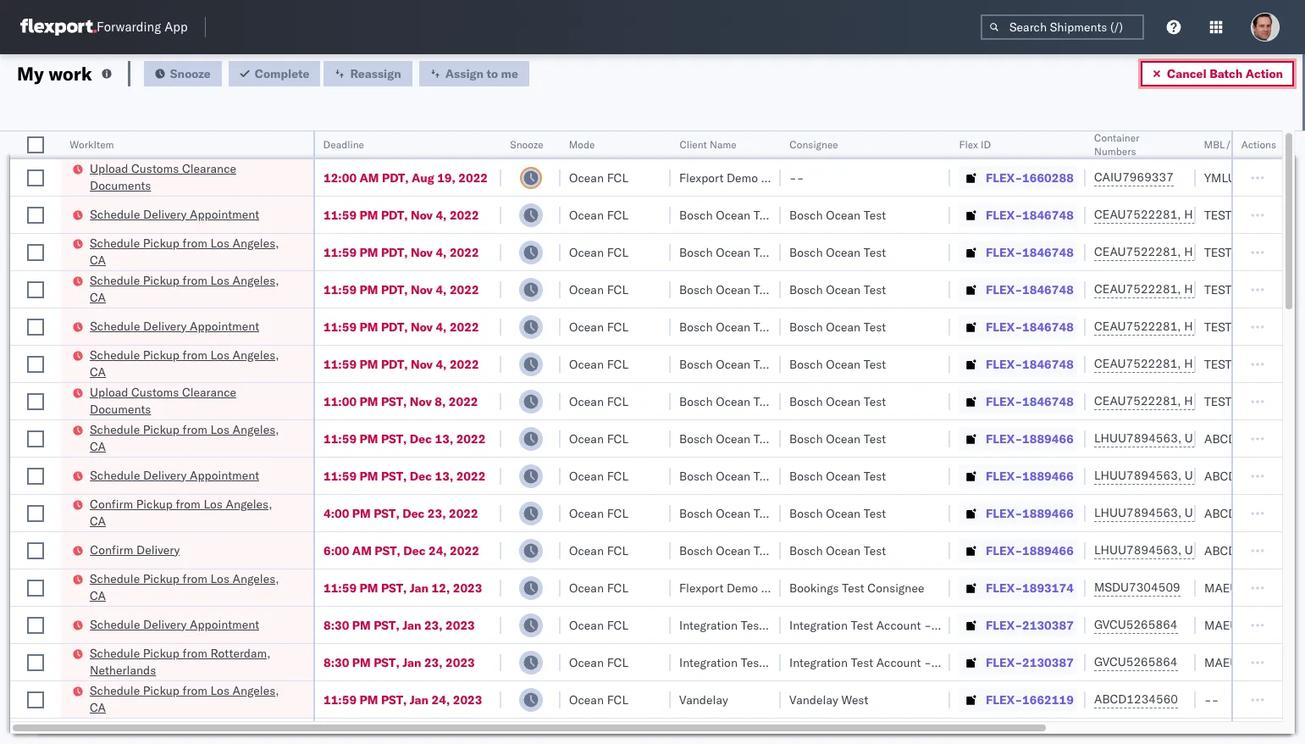 Task type: describe. For each thing, give the bounding box(es) containing it.
1 schedule pickup from los angeles, ca button from the top
[[90, 234, 291, 270]]

deadline
[[324, 138, 365, 151]]

11:59 pm pdt, nov 4, 2022 for 2nd "schedule pickup from los angeles, ca" button from the top of the page
[[324, 282, 479, 297]]

angeles, for 3rd schedule pickup from los angeles, ca 'link'
[[233, 347, 279, 362]]

9 ocean fcl from the top
[[569, 468, 629, 483]]

4 abcdefg7845654 from the top
[[1205, 543, 1306, 558]]

appointment for 11:59 pm pdt, nov 4, 2022
[[190, 318, 259, 333]]

fcl for sixth schedule pickup from los angeles, ca 'link' from the bottom of the page
[[607, 244, 629, 260]]

11:00 pm pst, nov 8, 2022
[[324, 394, 478, 409]]

12 ocean fcl from the top
[[569, 580, 629, 595]]

1 ocean fcl from the top
[[569, 170, 629, 185]]

flexport. image
[[20, 19, 97, 36]]

dec up 11:59 pm pst, jan 12, 2023
[[404, 543, 426, 558]]

11:59 pm pdt, nov 4, 2022 for schedule delivery appointment button related to 11:59 pm pdt, nov 4, 2022
[[324, 319, 479, 334]]

13, for schedule pickup from los angeles, ca
[[435, 431, 454, 446]]

14 flex- from the top
[[986, 655, 1023, 670]]

caiu7969337
[[1095, 169, 1174, 185]]

7 11:59 from the top
[[324, 468, 357, 483]]

1 vertical spatial 23,
[[424, 617, 443, 633]]

resize handle column header for mode
[[651, 131, 671, 744]]

1 schedule delivery appointment button from the top
[[90, 205, 259, 224]]

1660288
[[1023, 170, 1074, 185]]

netherlands
[[90, 662, 156, 677]]

12:00
[[324, 170, 357, 185]]

13, for schedule delivery appointment
[[435, 468, 454, 483]]

uetu5238478 for confirm pickup from los angeles, ca
[[1185, 505, 1268, 520]]

client name button
[[671, 135, 764, 152]]

8,
[[435, 394, 446, 409]]

2 flex-1846748 from the top
[[986, 244, 1074, 260]]

5 flex-1846748 from the top
[[986, 356, 1074, 372]]

1889466 for confirm pickup from los angeles, ca
[[1023, 505, 1074, 521]]

1 schedule pickup from los angeles, ca link from the top
[[90, 234, 291, 268]]

flex-1889466 for schedule delivery appointment
[[986, 468, 1074, 483]]

angeles, for confirm pickup from los angeles, ca link
[[226, 496, 272, 511]]

integration test account - karl lagerfeld for schedule delivery appointment
[[790, 617, 1010, 633]]

confirm delivery button
[[90, 541, 180, 560]]

pickup inside schedule pickup from rotterdam, netherlands
[[143, 645, 180, 661]]

ca for sixth schedule pickup from los angeles, ca 'link' from the bottom of the page
[[90, 252, 106, 267]]

4 flex- from the top
[[986, 282, 1023, 297]]

workitem button
[[61, 135, 297, 152]]

mbl/mawb
[[1205, 138, 1264, 151]]

schedule pickup from los angeles, ca for sixth schedule pickup from los angeles, ca 'link' from the bottom of the page
[[90, 235, 279, 267]]

4 schedule pickup from los angeles, ca link from the top
[[90, 421, 291, 455]]

10 ocean fcl from the top
[[569, 505, 629, 521]]

1 11:59 from the top
[[324, 207, 357, 222]]

upload customs clearance documents for 11:00
[[90, 384, 236, 416]]

fcl for second schedule pickup from los angeles, ca 'link' from the top of the page
[[607, 282, 629, 297]]

1 schedule delivery appointment link from the top
[[90, 205, 259, 222]]

8:30 pm pst, jan 23, 2023 for schedule delivery appointment
[[324, 617, 475, 633]]

2 ocean fcl from the top
[[569, 207, 629, 222]]

demo for bookings test consignee
[[727, 580, 758, 595]]

13 flex- from the top
[[986, 617, 1023, 633]]

ceau7522281, hlxu6269489, hlxu for 2nd "schedule pickup from los angeles, ca" button from the top of the page
[[1095, 281, 1306, 297]]

3 schedule from the top
[[90, 272, 140, 288]]

1889466 for schedule pickup from los angeles, ca
[[1023, 431, 1074, 446]]

6 ocean fcl from the top
[[569, 356, 629, 372]]

schedule delivery appointment link for 11:59 pm pst, dec 13, 2022
[[90, 466, 259, 483]]

1 schedule from the top
[[90, 206, 140, 222]]

delivery inside button
[[136, 542, 180, 557]]

7 flex- from the top
[[986, 394, 1023, 409]]

bookings
[[790, 580, 839, 595]]

account for schedule delivery appointment
[[877, 617, 922, 633]]

3 upload from the top
[[90, 720, 128, 735]]

clearance for 12:00 am pdt, aug 19, 2022
[[182, 161, 236, 176]]

4:00 pm pst, dec 23, 2022
[[324, 505, 479, 521]]

action
[[1246, 66, 1284, 81]]

confirm for confirm pickup from los angeles, ca
[[90, 496, 133, 511]]

5 schedule pickup from los angeles, ca link from the top
[[90, 570, 291, 604]]

my
[[17, 61, 44, 85]]

delivery for 11:59 pm pdt, nov 4, 2022
[[143, 318, 187, 333]]

cancel batch action button
[[1141, 61, 1295, 86]]

name
[[710, 138, 737, 151]]

2022 for 11:59 pm pst, dec 13, 2022's schedule delivery appointment button
[[456, 468, 486, 483]]

ymluw23667931
[[1205, 170, 1306, 185]]

4 resize handle column header from the left
[[541, 131, 561, 744]]

7 schedule from the top
[[90, 467, 140, 483]]

4 4, from the top
[[436, 319, 447, 334]]

6 ceau7522281, from the top
[[1095, 393, 1182, 408]]

schedule delivery appointment link for 11:59 pm pdt, nov 4, 2022
[[90, 317, 259, 334]]

client name
[[680, 138, 737, 151]]

1893174
[[1023, 580, 1074, 595]]

2 hlxu6269489, from the top
[[1185, 244, 1272, 259]]

integration for schedule pickup from rotterdam, netherlands
[[790, 655, 848, 670]]

forwarding
[[97, 19, 161, 35]]

1 flex- from the top
[[986, 170, 1023, 185]]

4 schedule from the top
[[90, 318, 140, 333]]

flex id
[[959, 138, 991, 151]]

24, for 2022
[[429, 543, 447, 558]]

client
[[680, 138, 707, 151]]

5 4, from the top
[[436, 356, 447, 372]]

vandelay west
[[790, 692, 869, 707]]

ca for confirm pickup from los angeles, ca link
[[90, 513, 106, 528]]

confirm pickup from los angeles, ca
[[90, 496, 272, 528]]

lhuu7894563, uetu5238478 for schedule delivery appointment
[[1095, 468, 1268, 483]]

6 1846748 from the top
[[1023, 394, 1074, 409]]

11:59 pm pst, jan 12, 2023
[[324, 580, 483, 595]]

4 flex-1846748 from the top
[[986, 319, 1074, 334]]

2 ceau7522281, from the top
[[1095, 244, 1182, 259]]

los inside the "confirm pickup from los angeles, ca"
[[204, 496, 223, 511]]

abcdefg7845654 for schedule pickup from los angeles, ca
[[1205, 431, 1306, 446]]

fcl for 3rd schedule pickup from los angeles, ca 'link'
[[607, 356, 629, 372]]

ca for second schedule pickup from los angeles, ca 'link' from the top of the page
[[90, 289, 106, 305]]

5 hlxu6269489, from the top
[[1185, 356, 1272, 371]]

1 4, from the top
[[436, 207, 447, 222]]

10 resize handle column header from the left
[[1263, 131, 1283, 744]]

19,
[[437, 170, 456, 185]]

karl for schedule pickup from rotterdam, netherlands
[[935, 655, 957, 670]]

mbl/mawb numbers
[[1205, 138, 1306, 151]]

1 ceau7522281, from the top
[[1095, 207, 1182, 222]]

abcd1234560
[[1095, 691, 1179, 707]]

resize handle column header for flex id
[[1066, 131, 1086, 744]]

5 ceau7522281, from the top
[[1095, 356, 1182, 371]]

fcl for confirm pickup from los angeles, ca link
[[607, 505, 629, 521]]

batch
[[1210, 66, 1243, 81]]

5 1846748 from the top
[[1023, 356, 1074, 372]]

lagerfeld for schedule delivery appointment
[[960, 617, 1010, 633]]

ceau7522281, hlxu6269489, hlxu for upload customs clearance documents button for 11:00 pm pst, nov 8, 2022
[[1095, 393, 1306, 408]]

7 ocean fcl from the top
[[569, 394, 629, 409]]

snooze
[[510, 138, 543, 151]]

8 schedule from the top
[[90, 571, 140, 586]]

ceau7522281, hlxu6269489, hlxu for sixth "schedule pickup from los angeles, ca" button from the bottom
[[1095, 244, 1306, 259]]

consignee inside consignee button
[[790, 138, 839, 151]]

6 11:59 from the top
[[324, 431, 357, 446]]

1 vertical spatial --
[[1205, 692, 1220, 707]]

4:00
[[324, 505, 349, 521]]

4 hlxu6269489, from the top
[[1185, 319, 1272, 334]]

6:00 am pst, dec 24, 2022
[[324, 543, 479, 558]]

15 ocean fcl from the top
[[569, 692, 629, 707]]

14 ocean fcl from the top
[[569, 655, 629, 670]]

2023 for schedule pickup from rotterdam, netherlands link
[[446, 655, 475, 670]]

hlxu for sixth schedule pickup from los angeles, ca 'link' from the bottom of the page
[[1275, 244, 1306, 259]]

3 1846748 from the top
[[1023, 282, 1074, 297]]

6 flex- from the top
[[986, 356, 1023, 372]]

dec for schedule delivery appointment
[[410, 468, 432, 483]]

karl for schedule delivery appointment
[[935, 617, 957, 633]]

12,
[[432, 580, 450, 595]]

flex-1889466 for schedule pickup from los angeles, ca
[[986, 431, 1074, 446]]

schedule inside schedule pickup from rotterdam, netherlands
[[90, 645, 140, 661]]

6 hlxu6269489, from the top
[[1185, 393, 1272, 408]]

fcl for first schedule pickup from los angeles, ca 'link' from the bottom of the page
[[607, 692, 629, 707]]

2022 for fourth "schedule pickup from los angeles, ca" button
[[456, 431, 486, 446]]

container
[[1095, 131, 1140, 144]]

6 schedule pickup from los angeles, ca link from the top
[[90, 682, 291, 716]]

flex-1660288
[[986, 170, 1074, 185]]

11 flex- from the top
[[986, 543, 1023, 558]]

3 schedule pickup from los angeles, ca link from the top
[[90, 346, 291, 380]]

3 clearance from the top
[[182, 720, 236, 735]]

1 flex-1846748 from the top
[[986, 207, 1074, 222]]

mode
[[569, 138, 595, 151]]

1 resize handle column header from the left
[[41, 131, 61, 744]]

8 flex- from the top
[[986, 431, 1023, 446]]

am for pdt,
[[360, 170, 379, 185]]

container numbers
[[1095, 131, 1140, 158]]

3 ceau7522281, from the top
[[1095, 281, 1182, 297]]

ca for 3rd schedule pickup from los angeles, ca 'link' from the bottom of the page
[[90, 439, 106, 454]]

1 1846748 from the top
[[1023, 207, 1074, 222]]

4 flex-1889466 from the top
[[986, 543, 1074, 558]]

23, for los
[[428, 505, 446, 521]]

deadline button
[[315, 135, 485, 152]]

3 ocean fcl from the top
[[569, 244, 629, 260]]

fcl for 2nd schedule pickup from los angeles, ca 'link' from the bottom
[[607, 580, 629, 595]]

2 4, from the top
[[436, 244, 447, 260]]

actions
[[1242, 138, 1277, 151]]

11:00
[[324, 394, 357, 409]]

11 schedule from the top
[[90, 683, 140, 698]]

4 lhuu7894563, from the top
[[1095, 542, 1182, 558]]

consignee button
[[781, 135, 934, 152]]

integration test account - karl lagerfeld for schedule pickup from rotterdam, netherlands
[[790, 655, 1010, 670]]

fcl for 11:00 pm pst, nov 8, 2022 upload customs clearance documents link
[[607, 394, 629, 409]]

5 schedule pickup from los angeles, ca button from the top
[[90, 570, 291, 605]]

vandelay for vandelay
[[680, 692, 729, 707]]

angeles, for 3rd schedule pickup from los angeles, ca 'link' from the bottom of the page
[[233, 422, 279, 437]]

5 ocean fcl from the top
[[569, 319, 629, 334]]

1 schedule delivery appointment from the top
[[90, 206, 259, 222]]

delivery for 11:59 pm pst, dec 13, 2022
[[143, 467, 187, 483]]

container numbers button
[[1086, 128, 1180, 158]]

9 11:59 from the top
[[324, 692, 357, 707]]

upload customs clearance documents button for 11:00 pm pst, nov 8, 2022
[[90, 383, 291, 419]]

bookings test consignee
[[790, 580, 925, 595]]

schedule pickup from rotterdam, netherlands
[[90, 645, 271, 677]]

8:30 for schedule delivery appointment
[[324, 617, 349, 633]]

0 horizontal spatial --
[[790, 170, 804, 185]]

pdt, for second schedule pickup from los angeles, ca 'link' from the top of the page
[[381, 282, 408, 297]]

9 flex- from the top
[[986, 468, 1023, 483]]

2 schedule pickup from los angeles, ca button from the top
[[90, 272, 291, 307]]

4 ceau7522281, from the top
[[1095, 319, 1182, 334]]

work
[[48, 61, 92, 85]]

cancel batch action
[[1168, 66, 1284, 81]]

cancel
[[1168, 66, 1207, 81]]

id
[[981, 138, 991, 151]]

workitem
[[69, 138, 114, 151]]

angeles, for second schedule pickup from los angeles, ca 'link' from the top of the page
[[233, 272, 279, 288]]

2 schedule pickup from los angeles, ca link from the top
[[90, 272, 291, 305]]

15 flex- from the top
[[986, 692, 1023, 707]]

2022 for 2nd "schedule pickup from los angeles, ca" button from the top of the page
[[450, 282, 479, 297]]

11 ocean fcl from the top
[[569, 543, 629, 558]]

4 schedule pickup from los angeles, ca button from the top
[[90, 421, 291, 456]]

mode button
[[561, 135, 654, 152]]

forwarding app
[[97, 19, 188, 35]]

6 schedule from the top
[[90, 422, 140, 437]]

4 hlxu from the top
[[1275, 319, 1306, 334]]

pdt, for 3rd schedule pickup from los angeles, ca 'link'
[[381, 356, 408, 372]]

4 ocean fcl from the top
[[569, 282, 629, 297]]

1 test123456 from the top
[[1205, 207, 1276, 222]]

flex-1662119
[[986, 692, 1074, 707]]

confirm delivery
[[90, 542, 180, 557]]

documents for 12:00 am pdt, aug 19, 2022
[[90, 178, 151, 193]]

6 schedule pickup from los angeles, ca button from the top
[[90, 682, 291, 717]]

schedule pickup from los angeles, ca for 2nd schedule pickup from los angeles, ca 'link' from the bottom
[[90, 571, 279, 603]]

1 11:59 pm pdt, nov 4, 2022 from the top
[[324, 207, 479, 222]]

3 upload customs clearance documents from the top
[[90, 720, 236, 744]]

3 documents from the top
[[90, 737, 151, 744]]

flex-2130387 for schedule pickup from rotterdam, netherlands
[[986, 655, 1074, 670]]

4 1846748 from the top
[[1023, 319, 1074, 334]]

1 ceau7522281, hlxu6269489, hlxu from the top
[[1095, 207, 1306, 222]]

hlxu for second schedule pickup from los angeles, ca 'link' from the top of the page
[[1275, 281, 1306, 297]]



Task type: locate. For each thing, give the bounding box(es) containing it.
schedule pickup from los angeles, ca button
[[90, 234, 291, 270], [90, 272, 291, 307], [90, 346, 291, 382], [90, 421, 291, 456], [90, 570, 291, 605], [90, 682, 291, 717]]

clearance
[[182, 161, 236, 176], [182, 384, 236, 400], [182, 720, 236, 735]]

gvcu5265864 up abcd1234560
[[1095, 654, 1178, 669]]

upload customs clearance documents button for 12:00 am pdt, aug 19, 2022
[[90, 160, 291, 195]]

8 resize handle column header from the left
[[1066, 131, 1086, 744]]

12 flex- from the top
[[986, 580, 1023, 595]]

test123456 for second schedule pickup from los angeles, ca 'link' from the top of the page
[[1205, 282, 1276, 297]]

11:59 pm pst, dec 13, 2022
[[324, 431, 486, 446], [324, 468, 486, 483]]

0 vertical spatial integration test account - karl lagerfeld
[[790, 617, 1010, 633]]

upload customs clearance documents button
[[90, 160, 291, 195], [90, 383, 291, 419]]

flex
[[959, 138, 978, 151]]

6:00
[[324, 543, 349, 558]]

integration for schedule delivery appointment
[[790, 617, 848, 633]]

2 customs from the top
[[131, 384, 179, 400]]

2 upload from the top
[[90, 384, 128, 400]]

from
[[183, 235, 207, 250], [183, 272, 207, 288], [183, 347, 207, 362], [183, 422, 207, 437], [176, 496, 201, 511], [183, 571, 207, 586], [183, 645, 207, 661], [183, 683, 207, 698]]

bosch
[[680, 207, 713, 222], [790, 207, 823, 222], [680, 244, 713, 260], [790, 244, 823, 260], [680, 282, 713, 297], [790, 282, 823, 297], [680, 319, 713, 334], [790, 319, 823, 334], [680, 356, 713, 372], [790, 356, 823, 372], [680, 394, 713, 409], [790, 394, 823, 409], [680, 431, 713, 446], [790, 431, 823, 446], [680, 468, 713, 483], [790, 468, 823, 483], [680, 505, 713, 521], [790, 505, 823, 521], [680, 543, 713, 558], [790, 543, 823, 558]]

am right 12:00
[[360, 170, 379, 185]]

integration
[[790, 617, 848, 633], [790, 655, 848, 670]]

1 vertical spatial flexport
[[680, 580, 724, 595]]

resize handle column header for deadline
[[481, 131, 502, 744]]

4 ca from the top
[[90, 439, 106, 454]]

1 horizontal spatial numbers
[[1267, 138, 1306, 151]]

2 1846748 from the top
[[1023, 244, 1074, 260]]

numbers down container
[[1095, 145, 1137, 158]]

schedule delivery appointment button for 11:59 pm pdt, nov 4, 2022
[[90, 317, 259, 336]]

bosch ocean test
[[680, 207, 776, 222], [790, 207, 887, 222], [680, 244, 776, 260], [790, 244, 887, 260], [680, 282, 776, 297], [790, 282, 887, 297], [680, 319, 776, 334], [790, 319, 887, 334], [680, 356, 776, 372], [790, 356, 887, 372], [680, 394, 776, 409], [790, 394, 887, 409], [680, 431, 776, 446], [790, 431, 887, 446], [680, 468, 776, 483], [790, 468, 887, 483], [680, 505, 776, 521], [790, 505, 887, 521], [680, 543, 776, 558], [790, 543, 887, 558]]

schedule delivery appointment button for 11:59 pm pst, dec 13, 2022
[[90, 466, 259, 485]]

11:59
[[324, 207, 357, 222], [324, 244, 357, 260], [324, 282, 357, 297], [324, 319, 357, 334], [324, 356, 357, 372], [324, 431, 357, 446], [324, 468, 357, 483], [324, 580, 357, 595], [324, 692, 357, 707]]

2023 for 2nd schedule pickup from los angeles, ca 'link' from the bottom
[[453, 580, 483, 595]]

2 flex- from the top
[[986, 207, 1023, 222]]

mbl/mawb numbers button
[[1197, 135, 1306, 152]]

lagerfeld up flex-1662119
[[960, 655, 1010, 670]]

3 ca from the top
[[90, 364, 106, 379]]

1 8:30 from the top
[[324, 617, 349, 633]]

11:59 pm pst, jan 24, 2023
[[324, 692, 483, 707]]

integration test account - karl lagerfeld down the bookings test consignee
[[790, 617, 1010, 633]]

3 lhuu7894563, from the top
[[1095, 505, 1182, 520]]

integration test account - karl lagerfeld up west
[[790, 655, 1010, 670]]

5 flex- from the top
[[986, 319, 1023, 334]]

1889466 for schedule delivery appointment
[[1023, 468, 1074, 483]]

1 vertical spatial 2130387
[[1023, 655, 1074, 670]]

angeles, for first schedule pickup from los angeles, ca 'link' from the bottom of the page
[[233, 683, 279, 698]]

8:30 up 11:59 pm pst, jan 24, 2023
[[324, 655, 349, 670]]

0 vertical spatial customs
[[131, 161, 179, 176]]

1 appointment from the top
[[190, 206, 259, 222]]

1889466
[[1023, 431, 1074, 446], [1023, 468, 1074, 483], [1023, 505, 1074, 521], [1023, 543, 1074, 558]]

13, down 8,
[[435, 431, 454, 446]]

flex-1846748 button
[[959, 203, 1078, 227], [959, 203, 1078, 227], [959, 240, 1078, 264], [959, 240, 1078, 264], [959, 278, 1078, 301], [959, 278, 1078, 301], [959, 315, 1078, 339], [959, 315, 1078, 339], [959, 352, 1078, 376], [959, 352, 1078, 376], [959, 389, 1078, 413], [959, 389, 1078, 413]]

0 vertical spatial --
[[790, 170, 804, 185]]

2023 for first schedule pickup from los angeles, ca 'link' from the bottom of the page
[[453, 692, 483, 707]]

fcl for schedule delivery appointment link associated with 11:59 pm pdt, nov 4, 2022
[[607, 319, 629, 334]]

0 vertical spatial account
[[877, 617, 922, 633]]

numbers inside container numbers
[[1095, 145, 1137, 158]]

schedule
[[90, 206, 140, 222], [90, 235, 140, 250], [90, 272, 140, 288], [90, 318, 140, 333], [90, 347, 140, 362], [90, 422, 140, 437], [90, 467, 140, 483], [90, 571, 140, 586], [90, 616, 140, 632], [90, 645, 140, 661], [90, 683, 140, 698]]

customs for 11:00
[[131, 384, 179, 400]]

account for schedule pickup from rotterdam, netherlands
[[877, 655, 922, 670]]

24, for 2023
[[432, 692, 450, 707]]

2 vertical spatial clearance
[[182, 720, 236, 735]]

0 vertical spatial documents
[[90, 178, 151, 193]]

pickup inside the "confirm pickup from los angeles, ca"
[[136, 496, 173, 511]]

0 vertical spatial 2130387
[[1023, 617, 1074, 633]]

flex-1889466 for confirm pickup from los angeles, ca
[[986, 505, 1074, 521]]

2022
[[459, 170, 488, 185], [450, 207, 479, 222], [450, 244, 479, 260], [450, 282, 479, 297], [450, 319, 479, 334], [450, 356, 479, 372], [449, 394, 478, 409], [456, 431, 486, 446], [456, 468, 486, 483], [449, 505, 479, 521], [450, 543, 479, 558]]

6 ceau7522281, hlxu6269489, hlxu from the top
[[1095, 393, 1306, 408]]

0 vertical spatial 8:30 pm pst, jan 23, 2023
[[324, 617, 475, 633]]

schedule pickup from los angeles, ca for second schedule pickup from los angeles, ca 'link' from the top of the page
[[90, 272, 279, 305]]

1 vertical spatial 11:59 pm pst, dec 13, 2022
[[324, 468, 486, 483]]

2 schedule pickup from los angeles, ca from the top
[[90, 272, 279, 305]]

angeles, inside the "confirm pickup from los angeles, ca"
[[226, 496, 272, 511]]

0 vertical spatial 11:59 pm pst, dec 13, 2022
[[324, 431, 486, 446]]

1 customs from the top
[[131, 161, 179, 176]]

8:30 pm pst, jan 23, 2023 down 11:59 pm pst, jan 12, 2023
[[324, 617, 475, 633]]

jan for schedule delivery appointment link associated with 8:30 pm pst, jan 23, 2023
[[403, 617, 422, 633]]

3 schedule pickup from los angeles, ca button from the top
[[90, 346, 291, 382]]

0 vertical spatial confirm
[[90, 496, 133, 511]]

schedule delivery appointment button
[[90, 205, 259, 224], [90, 317, 259, 336], [90, 466, 259, 485], [90, 616, 259, 634]]

am right 6:00
[[352, 543, 372, 558]]

1 vertical spatial upload customs clearance documents
[[90, 384, 236, 416]]

1 11:59 pm pst, dec 13, 2022 from the top
[[324, 431, 486, 446]]

2 8:30 pm pst, jan 23, 2023 from the top
[[324, 655, 475, 670]]

documents
[[90, 178, 151, 193], [90, 401, 151, 416], [90, 737, 151, 744]]

1 vertical spatial confirm
[[90, 542, 133, 557]]

aug
[[412, 170, 434, 185]]

schedule delivery appointment link for 8:30 pm pst, jan 23, 2023
[[90, 616, 259, 633]]

fcl for schedule delivery appointment link associated with 8:30 pm pst, jan 23, 2023
[[607, 617, 629, 633]]

Search Shipments (/) text field
[[981, 14, 1145, 40]]

4 schedule delivery appointment link from the top
[[90, 616, 259, 633]]

1 integration from the top
[[790, 617, 848, 633]]

flex id button
[[951, 135, 1069, 152]]

1 vandelay from the left
[[680, 692, 729, 707]]

3 flex-1889466 from the top
[[986, 505, 1074, 521]]

4 ceau7522281, hlxu6269489, hlxu from the top
[[1095, 319, 1306, 334]]

2 lhuu7894563, uetu5238478 from the top
[[1095, 468, 1268, 483]]

2022 for confirm pickup from los angeles, ca button
[[449, 505, 479, 521]]

0 vertical spatial 24,
[[429, 543, 447, 558]]

from inside schedule pickup from rotterdam, netherlands
[[183, 645, 207, 661]]

24,
[[429, 543, 447, 558], [432, 692, 450, 707]]

0 vertical spatial upload customs clearance documents link
[[90, 160, 291, 194]]

2130387 down 1893174
[[1023, 617, 1074, 633]]

0 vertical spatial 13,
[[435, 431, 454, 446]]

lhuu7894563, for confirm pickup from los angeles, ca
[[1095, 505, 1182, 520]]

hlxu for 3rd schedule pickup from los angeles, ca 'link'
[[1275, 356, 1306, 371]]

schedule delivery appointment
[[90, 206, 259, 222], [90, 318, 259, 333], [90, 467, 259, 483], [90, 616, 259, 632]]

2 confirm from the top
[[90, 542, 133, 557]]

schedule pickup from rotterdam, netherlands link
[[90, 644, 291, 678]]

1662119
[[1023, 692, 1074, 707]]

2 1889466 from the top
[[1023, 468, 1074, 483]]

-- right abcd1234560
[[1205, 692, 1220, 707]]

11:59 pm pst, dec 13, 2022 down 11:00 pm pst, nov 8, 2022
[[324, 431, 486, 446]]

resize handle column header for workitem
[[293, 131, 314, 744]]

app
[[165, 19, 188, 35]]

0 vertical spatial flexport
[[680, 170, 724, 185]]

lhuu7894563, for schedule delivery appointment
[[1095, 468, 1182, 483]]

am
[[360, 170, 379, 185], [352, 543, 372, 558]]

4 11:59 pm pdt, nov 4, 2022 from the top
[[324, 319, 479, 334]]

None checkbox
[[27, 136, 44, 153], [27, 542, 44, 559], [27, 616, 44, 633], [27, 136, 44, 153], [27, 542, 44, 559], [27, 616, 44, 633]]

23, up 11:59 pm pst, jan 24, 2023
[[424, 655, 443, 670]]

3 schedule delivery appointment button from the top
[[90, 466, 259, 485]]

2 schedule delivery appointment from the top
[[90, 318, 259, 333]]

flex-
[[986, 170, 1023, 185], [986, 207, 1023, 222], [986, 244, 1023, 260], [986, 282, 1023, 297], [986, 319, 1023, 334], [986, 356, 1023, 372], [986, 394, 1023, 409], [986, 431, 1023, 446], [986, 468, 1023, 483], [986, 505, 1023, 521], [986, 543, 1023, 558], [986, 580, 1023, 595], [986, 617, 1023, 633], [986, 655, 1023, 670], [986, 692, 1023, 707]]

confirm pickup from los angeles, ca button
[[90, 495, 291, 531]]

integration down bookings
[[790, 617, 848, 633]]

confirm inside the "confirm pickup from los angeles, ca"
[[90, 496, 133, 511]]

0 horizontal spatial numbers
[[1095, 145, 1137, 158]]

ceau7522281,
[[1095, 207, 1182, 222], [1095, 244, 1182, 259], [1095, 281, 1182, 297], [1095, 319, 1182, 334], [1095, 356, 1182, 371], [1095, 393, 1182, 408]]

1 vertical spatial 24,
[[432, 692, 450, 707]]

None checkbox
[[27, 169, 44, 186], [27, 206, 44, 223], [27, 244, 44, 261], [27, 281, 44, 298], [27, 318, 44, 335], [27, 355, 44, 372], [27, 393, 44, 410], [27, 430, 44, 447], [27, 467, 44, 484], [27, 505, 44, 522], [27, 579, 44, 596], [27, 654, 44, 671], [27, 691, 44, 708], [27, 169, 44, 186], [27, 206, 44, 223], [27, 244, 44, 261], [27, 281, 44, 298], [27, 318, 44, 335], [27, 355, 44, 372], [27, 393, 44, 410], [27, 430, 44, 447], [27, 467, 44, 484], [27, 505, 44, 522], [27, 579, 44, 596], [27, 654, 44, 671], [27, 691, 44, 708]]

1 vertical spatial upload
[[90, 384, 128, 400]]

11:59 pm pdt, nov 4, 2022 for third "schedule pickup from los angeles, ca" button from the top
[[324, 356, 479, 372]]

documents for 11:00 pm pst, nov 8, 2022
[[90, 401, 151, 416]]

0 vertical spatial gvcu5265864
[[1095, 617, 1178, 632]]

0 vertical spatial integration
[[790, 617, 848, 633]]

7 resize handle column header from the left
[[930, 131, 951, 744]]

5 fcl from the top
[[607, 319, 629, 334]]

1 lhuu7894563, uetu5238478 from the top
[[1095, 430, 1268, 446]]

5 schedule pickup from los angeles, ca from the top
[[90, 571, 279, 603]]

rotterdam,
[[211, 645, 271, 661]]

numbers inside mbl/mawb numbers button
[[1267, 138, 1306, 151]]

1 lhuu7894563, from the top
[[1095, 430, 1182, 446]]

2 maeu9408431 from the top
[[1205, 655, 1291, 670]]

2 vertical spatial customs
[[131, 720, 179, 735]]

ceau7522281, hlxu6269489, hlxu
[[1095, 207, 1306, 222], [1095, 244, 1306, 259], [1095, 281, 1306, 297], [1095, 319, 1306, 334], [1095, 356, 1306, 371], [1095, 393, 1306, 408]]

2 clearance from the top
[[182, 384, 236, 400]]

2 11:59 pm pdt, nov 4, 2022 from the top
[[324, 244, 479, 260]]

flexport demo consignee for bookings test consignee
[[680, 580, 818, 595]]

jan for 2nd schedule pickup from los angeles, ca 'link' from the bottom
[[410, 580, 429, 595]]

schedule delivery appointment button for 8:30 pm pst, jan 23, 2023
[[90, 616, 259, 634]]

pm
[[360, 207, 378, 222], [360, 244, 378, 260], [360, 282, 378, 297], [360, 319, 378, 334], [360, 356, 378, 372], [360, 394, 378, 409], [360, 431, 378, 446], [360, 468, 378, 483], [352, 505, 371, 521], [360, 580, 378, 595], [352, 617, 371, 633], [352, 655, 371, 670], [360, 692, 378, 707]]

13, up the 4:00 pm pst, dec 23, 2022
[[435, 468, 454, 483]]

0 vertical spatial upload
[[90, 161, 128, 176]]

1 upload customs clearance documents from the top
[[90, 161, 236, 193]]

flex-1846748
[[986, 207, 1074, 222], [986, 244, 1074, 260], [986, 282, 1074, 297], [986, 319, 1074, 334], [986, 356, 1074, 372], [986, 394, 1074, 409]]

test
[[754, 207, 776, 222], [864, 207, 887, 222], [754, 244, 776, 260], [864, 244, 887, 260], [754, 282, 776, 297], [864, 282, 887, 297], [754, 319, 776, 334], [864, 319, 887, 334], [754, 356, 776, 372], [864, 356, 887, 372], [754, 394, 776, 409], [864, 394, 887, 409], [754, 431, 776, 446], [864, 431, 887, 446], [754, 468, 776, 483], [864, 468, 887, 483], [754, 505, 776, 521], [864, 505, 887, 521], [754, 543, 776, 558], [864, 543, 887, 558], [842, 580, 865, 595], [851, 617, 874, 633], [851, 655, 874, 670]]

1 vertical spatial upload customs clearance documents link
[[90, 383, 291, 417]]

0 vertical spatial am
[[360, 170, 379, 185]]

8:30
[[324, 617, 349, 633], [324, 655, 349, 670]]

west
[[842, 692, 869, 707]]

1 hlxu6269489, from the top
[[1185, 207, 1272, 222]]

23, down "12,"
[[424, 617, 443, 633]]

3 customs from the top
[[131, 720, 179, 735]]

my work
[[17, 61, 92, 85]]

1846748
[[1023, 207, 1074, 222], [1023, 244, 1074, 260], [1023, 282, 1074, 297], [1023, 319, 1074, 334], [1023, 356, 1074, 372], [1023, 394, 1074, 409]]

6 flex-1846748 from the top
[[986, 394, 1074, 409]]

ceau7522281, hlxu6269489, hlxu for schedule delivery appointment button related to 11:59 pm pdt, nov 4, 2022
[[1095, 319, 1306, 334]]

1 horizontal spatial vandelay
[[790, 692, 839, 707]]

2023 for schedule delivery appointment link associated with 8:30 pm pst, jan 23, 2023
[[446, 617, 475, 633]]

flexport for bookings test consignee
[[680, 580, 724, 595]]

2 flex-1889466 from the top
[[986, 468, 1074, 483]]

los
[[211, 235, 230, 250], [211, 272, 230, 288], [211, 347, 230, 362], [211, 422, 230, 437], [204, 496, 223, 511], [211, 571, 230, 586], [211, 683, 230, 698]]

flex-1660288 button
[[959, 166, 1078, 189], [959, 166, 1078, 189]]

11 fcl from the top
[[607, 543, 629, 558]]

2 11:59 from the top
[[324, 244, 357, 260]]

ca inside the "confirm pickup from los angeles, ca"
[[90, 513, 106, 528]]

0 vertical spatial karl
[[935, 617, 957, 633]]

8:30 down 6:00
[[324, 617, 349, 633]]

gvcu5265864 for schedule pickup from rotterdam, netherlands
[[1095, 654, 1178, 669]]

gvcu5265864
[[1095, 617, 1178, 632], [1095, 654, 1178, 669]]

confirm pickup from los angeles, ca link
[[90, 495, 291, 529]]

9 resize handle column header from the left
[[1176, 131, 1197, 744]]

numbers up ymluw23667931 on the right
[[1267, 138, 1306, 151]]

1 vertical spatial 8:30 pm pst, jan 23, 2023
[[324, 655, 475, 670]]

12:00 am pdt, aug 19, 2022
[[324, 170, 488, 185]]

0 vertical spatial upload customs clearance documents
[[90, 161, 236, 193]]

2 flex-2130387 from the top
[[986, 655, 1074, 670]]

msdu7304509
[[1095, 580, 1181, 595]]

1 vertical spatial demo
[[727, 580, 758, 595]]

upload customs clearance documents
[[90, 161, 236, 193], [90, 384, 236, 416], [90, 720, 236, 744]]

1 vertical spatial 13,
[[435, 468, 454, 483]]

lagerfeld down flex-1893174
[[960, 617, 1010, 633]]

3 abcdefg7845654 from the top
[[1205, 505, 1306, 521]]

gvcu5265864 down msdu7304509
[[1095, 617, 1178, 632]]

am for pst,
[[352, 543, 372, 558]]

dec up 6:00 am pst, dec 24, 2022
[[403, 505, 425, 521]]

2 fcl from the top
[[607, 207, 629, 222]]

1 lagerfeld from the top
[[960, 617, 1010, 633]]

resize handle column header for container numbers
[[1176, 131, 1197, 744]]

upload customs clearance documents link
[[90, 160, 291, 194], [90, 383, 291, 417], [90, 719, 291, 744]]

1 vertical spatial lagerfeld
[[960, 655, 1010, 670]]

5 test123456 from the top
[[1205, 356, 1276, 372]]

pdt, for sixth schedule pickup from los angeles, ca 'link' from the bottom of the page
[[381, 244, 408, 260]]

4 test123456 from the top
[[1205, 319, 1276, 334]]

2 lagerfeld from the top
[[960, 655, 1010, 670]]

11:59 pm pdt, nov 4, 2022 for sixth "schedule pickup from los angeles, ca" button from the bottom
[[324, 244, 479, 260]]

upload customs clearance documents link for 12:00 am pdt, aug 19, 2022
[[90, 160, 291, 194]]

pickup
[[143, 235, 180, 250], [143, 272, 180, 288], [143, 347, 180, 362], [143, 422, 180, 437], [136, 496, 173, 511], [143, 571, 180, 586], [143, 645, 180, 661], [143, 683, 180, 698]]

nov
[[411, 207, 433, 222], [411, 244, 433, 260], [411, 282, 433, 297], [411, 319, 433, 334], [411, 356, 433, 372], [410, 394, 432, 409]]

0 horizontal spatial vandelay
[[680, 692, 729, 707]]

confirm down the "confirm pickup from los angeles, ca"
[[90, 542, 133, 557]]

flex-1893174 button
[[959, 576, 1078, 600], [959, 576, 1078, 600]]

1 vertical spatial maeu9408431
[[1205, 655, 1291, 670]]

0 vertical spatial clearance
[[182, 161, 236, 176]]

schedule delivery appointment for 11:59 pm pdt, nov 4, 2022
[[90, 318, 259, 333]]

demo
[[727, 170, 758, 185], [727, 580, 758, 595]]

7 fcl from the top
[[607, 394, 629, 409]]

resize handle column header for client name
[[761, 131, 781, 744]]

0 vertical spatial 8:30
[[324, 617, 349, 633]]

2 vandelay from the left
[[790, 692, 839, 707]]

0 vertical spatial 23,
[[428, 505, 446, 521]]

1 vertical spatial documents
[[90, 401, 151, 416]]

numbers for container numbers
[[1095, 145, 1137, 158]]

forwarding app link
[[20, 19, 188, 36]]

1 vertical spatial am
[[352, 543, 372, 558]]

2022 for upload customs clearance documents button for 11:00 pm pst, nov 8, 2022
[[449, 394, 478, 409]]

0 vertical spatial flex-2130387
[[986, 617, 1074, 633]]

dec down 11:00 pm pst, nov 8, 2022
[[410, 431, 432, 446]]

angeles, for 2nd schedule pickup from los angeles, ca 'link' from the bottom
[[233, 571, 279, 586]]

flex-2130387 up flex-1662119
[[986, 655, 1074, 670]]

3 flex- from the top
[[986, 244, 1023, 260]]

1 vertical spatial flex-2130387
[[986, 655, 1074, 670]]

2130387 up 1662119
[[1023, 655, 1074, 670]]

8:30 pm pst, jan 23, 2023
[[324, 617, 475, 633], [324, 655, 475, 670]]

ca for 2nd schedule pickup from los angeles, ca 'link' from the bottom
[[90, 588, 106, 603]]

fcl for schedule pickup from rotterdam, netherlands link
[[607, 655, 629, 670]]

lhuu7894563, for schedule pickup from los angeles, ca
[[1095, 430, 1182, 446]]

delivery
[[143, 206, 187, 222], [143, 318, 187, 333], [143, 467, 187, 483], [136, 542, 180, 557], [143, 616, 187, 632]]

1 vertical spatial upload customs clearance documents button
[[90, 383, 291, 419]]

3 appointment from the top
[[190, 467, 259, 483]]

schedule pickup from rotterdam, netherlands button
[[90, 644, 291, 680]]

pdt, for upload customs clearance documents link corresponding to 12:00 am pdt, aug 19, 2022
[[382, 170, 409, 185]]

flex-2130387 down flex-1893174
[[986, 617, 1074, 633]]

1 vertical spatial account
[[877, 655, 922, 670]]

23, for rotterdam,
[[424, 655, 443, 670]]

test123456 for sixth schedule pickup from los angeles, ca 'link' from the bottom of the page
[[1205, 244, 1276, 260]]

15 fcl from the top
[[607, 692, 629, 707]]

demo left bookings
[[727, 580, 758, 595]]

9 fcl from the top
[[607, 468, 629, 483]]

2 vertical spatial upload customs clearance documents link
[[90, 719, 291, 744]]

3 hlxu6269489, from the top
[[1185, 281, 1272, 297]]

0 vertical spatial flexport demo consignee
[[680, 170, 818, 185]]

--
[[790, 170, 804, 185], [1205, 692, 1220, 707]]

consignee
[[790, 138, 839, 151], [762, 170, 818, 185], [762, 580, 818, 595], [868, 580, 925, 595]]

uetu5238478 for schedule delivery appointment
[[1185, 468, 1268, 483]]

2 documents from the top
[[90, 401, 151, 416]]

2 schedule delivery appointment link from the top
[[90, 317, 259, 334]]

vandelay
[[680, 692, 729, 707], [790, 692, 839, 707]]

3 hlxu from the top
[[1275, 281, 1306, 297]]

from inside the "confirm pickup from los angeles, ca"
[[176, 496, 201, 511]]

2130387 for schedule pickup from rotterdam, netherlands
[[1023, 655, 1074, 670]]

1 vertical spatial flexport demo consignee
[[680, 580, 818, 595]]

9 schedule from the top
[[90, 616, 140, 632]]

flex-1893174
[[986, 580, 1074, 595]]

3 4, from the top
[[436, 282, 447, 297]]

upload customs clearance documents link for 11:00 pm pst, nov 8, 2022
[[90, 383, 291, 417]]

flexport for --
[[680, 170, 724, 185]]

11:59 pm pst, dec 13, 2022 up the 4:00 pm pst, dec 23, 2022
[[324, 468, 486, 483]]

2 upload customs clearance documents button from the top
[[90, 383, 291, 419]]

2 flexport demo consignee from the top
[[680, 580, 818, 595]]

flex-2130387
[[986, 617, 1074, 633], [986, 655, 1074, 670]]

5 11:59 from the top
[[324, 356, 357, 372]]

abcdefg7845654 for schedule delivery appointment
[[1205, 468, 1306, 483]]

confirm delivery link
[[90, 541, 180, 558]]

2 vertical spatial documents
[[90, 737, 151, 744]]

1 vertical spatial karl
[[935, 655, 957, 670]]

1 vertical spatial customs
[[131, 384, 179, 400]]

4 lhuu7894563, uetu5238478 from the top
[[1095, 542, 1268, 558]]

1 vertical spatial clearance
[[182, 384, 236, 400]]

0 vertical spatial upload customs clearance documents button
[[90, 160, 291, 195]]

0 vertical spatial lagerfeld
[[960, 617, 1010, 633]]

-- down consignee button
[[790, 170, 804, 185]]

13 fcl from the top
[[607, 617, 629, 633]]

1 vertical spatial 8:30
[[324, 655, 349, 670]]

8:30 for schedule pickup from rotterdam, netherlands
[[324, 655, 349, 670]]

uetu5238478 for schedule pickup from los angeles, ca
[[1185, 430, 1268, 446]]

fcl for 3rd schedule pickup from los angeles, ca 'link' from the bottom of the page
[[607, 431, 629, 446]]

dec for confirm pickup from los angeles, ca
[[403, 505, 425, 521]]

1 vertical spatial gvcu5265864
[[1095, 654, 1178, 669]]

dec for schedule pickup from los angeles, ca
[[410, 431, 432, 446]]

upload customs clearance documents for 12:00
[[90, 161, 236, 193]]

maeu9408431 for schedule delivery appointment
[[1205, 617, 1291, 633]]

4 11:59 from the top
[[324, 319, 357, 334]]

account
[[877, 617, 922, 633], [877, 655, 922, 670]]

test123456 for 11:00 pm pst, nov 8, 2022 upload customs clearance documents link
[[1205, 394, 1276, 409]]

karl
[[935, 617, 957, 633], [935, 655, 957, 670]]

flexport demo consignee
[[680, 170, 818, 185], [680, 580, 818, 595]]

resize handle column header
[[41, 131, 61, 744], [293, 131, 314, 744], [481, 131, 502, 744], [541, 131, 561, 744], [651, 131, 671, 744], [761, 131, 781, 744], [930, 131, 951, 744], [1066, 131, 1086, 744], [1176, 131, 1197, 744], [1263, 131, 1283, 744]]

4 appointment from the top
[[190, 616, 259, 632]]

13 ocean fcl from the top
[[569, 617, 629, 633]]

pdt,
[[382, 170, 409, 185], [381, 207, 408, 222], [381, 244, 408, 260], [381, 282, 408, 297], [381, 319, 408, 334], [381, 356, 408, 372]]

0 vertical spatial maeu9408431
[[1205, 617, 1291, 633]]

schedule pickup from los angeles, ca for first schedule pickup from los angeles, ca 'link' from the bottom of the page
[[90, 683, 279, 715]]

3 uetu5238478 from the top
[[1185, 505, 1268, 520]]

23, up 6:00 am pst, dec 24, 2022
[[428, 505, 446, 521]]

flex-1662119 button
[[959, 688, 1078, 711], [959, 688, 1078, 711]]

1 horizontal spatial --
[[1205, 692, 1220, 707]]

numbers for mbl/mawb numbers
[[1267, 138, 1306, 151]]

ca for 3rd schedule pickup from los angeles, ca 'link'
[[90, 364, 106, 379]]

2022 for upload customs clearance documents button associated with 12:00 am pdt, aug 19, 2022
[[459, 170, 488, 185]]

2022 for sixth "schedule pickup from los angeles, ca" button from the bottom
[[450, 244, 479, 260]]

confirm up confirm delivery link
[[90, 496, 133, 511]]

8 11:59 from the top
[[324, 580, 357, 595]]

schedule pickup from los angeles, ca for 3rd schedule pickup from los angeles, ca 'link'
[[90, 347, 279, 379]]

2130387 for schedule delivery appointment
[[1023, 617, 1074, 633]]

angeles,
[[233, 235, 279, 250], [233, 272, 279, 288], [233, 347, 279, 362], [233, 422, 279, 437], [226, 496, 272, 511], [233, 571, 279, 586], [233, 683, 279, 698]]

2 vertical spatial upload
[[90, 720, 128, 735]]

fcl for upload customs clearance documents link corresponding to 12:00 am pdt, aug 19, 2022
[[607, 170, 629, 185]]

2 vertical spatial upload customs clearance documents
[[90, 720, 236, 744]]

8 fcl from the top
[[607, 431, 629, 446]]

1 vertical spatial integration
[[790, 655, 848, 670]]

4,
[[436, 207, 447, 222], [436, 244, 447, 260], [436, 282, 447, 297], [436, 319, 447, 334], [436, 356, 447, 372]]

6 hlxu from the top
[[1275, 393, 1306, 408]]

appointment
[[190, 206, 259, 222], [190, 318, 259, 333], [190, 467, 259, 483], [190, 616, 259, 632]]

jan
[[410, 580, 429, 595], [403, 617, 422, 633], [403, 655, 422, 670], [410, 692, 429, 707]]

1 vertical spatial integration test account - karl lagerfeld
[[790, 655, 1010, 670]]

2 vertical spatial 23,
[[424, 655, 443, 670]]

2 gvcu5265864 from the top
[[1095, 654, 1178, 669]]

integration test account - karl lagerfeld
[[790, 617, 1010, 633], [790, 655, 1010, 670]]

maeu9736123
[[1205, 580, 1291, 595]]

integration up vandelay west
[[790, 655, 848, 670]]

1 schedule pickup from los angeles, ca from the top
[[90, 235, 279, 267]]

fcl for schedule delivery appointment link associated with 11:59 pm pst, dec 13, 2022
[[607, 468, 629, 483]]

demo down name at the right top of page
[[727, 170, 758, 185]]

dec up the 4:00 pm pst, dec 23, 2022
[[410, 468, 432, 483]]

0 vertical spatial demo
[[727, 170, 758, 185]]

1 hlxu from the top
[[1275, 207, 1306, 222]]

ocean
[[569, 170, 604, 185], [569, 207, 604, 222], [716, 207, 751, 222], [826, 207, 861, 222], [569, 244, 604, 260], [716, 244, 751, 260], [826, 244, 861, 260], [569, 282, 604, 297], [716, 282, 751, 297], [826, 282, 861, 297], [569, 319, 604, 334], [716, 319, 751, 334], [826, 319, 861, 334], [569, 356, 604, 372], [716, 356, 751, 372], [826, 356, 861, 372], [569, 394, 604, 409], [716, 394, 751, 409], [826, 394, 861, 409], [569, 431, 604, 446], [716, 431, 751, 446], [826, 431, 861, 446], [569, 468, 604, 483], [716, 468, 751, 483], [826, 468, 861, 483], [569, 505, 604, 521], [716, 505, 751, 521], [826, 505, 861, 521], [569, 543, 604, 558], [716, 543, 751, 558], [826, 543, 861, 558], [569, 580, 604, 595], [569, 617, 604, 633], [569, 655, 604, 670], [569, 692, 604, 707]]

8:30 pm pst, jan 23, 2023 up 11:59 pm pst, jan 24, 2023
[[324, 655, 475, 670]]

3 schedule pickup from los angeles, ca from the top
[[90, 347, 279, 379]]



Task type: vqa. For each thing, say whether or not it's contained in the screenshot.


